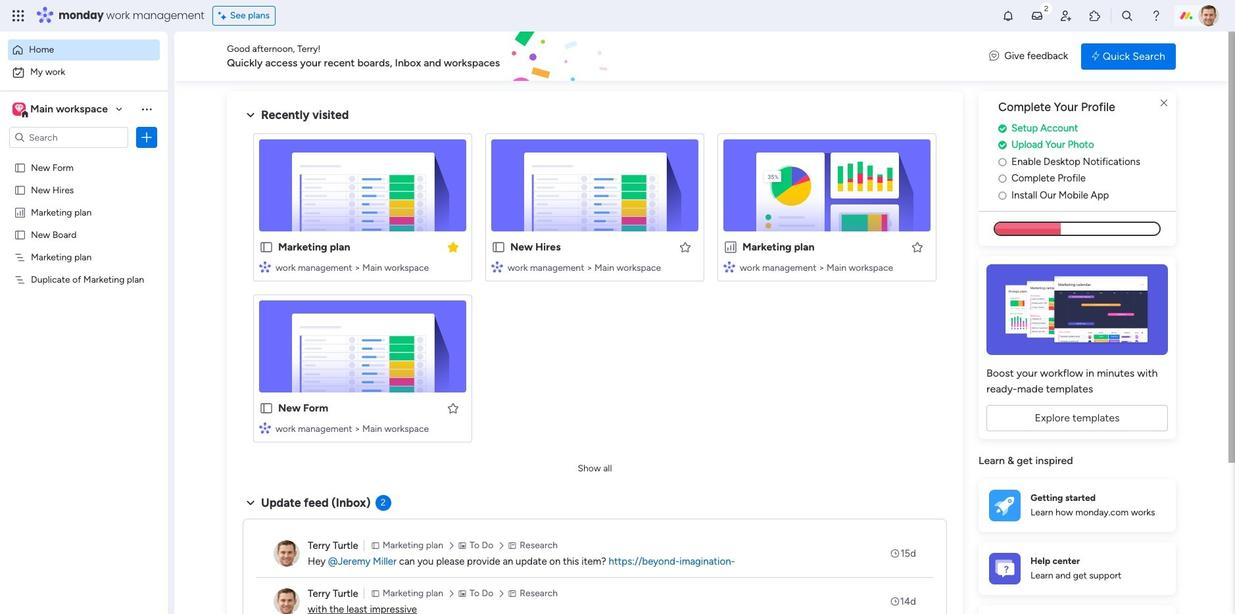Task type: vqa. For each thing, say whether or not it's contained in the screenshot.
CLEAR SEARCH 'ICON'
no



Task type: locate. For each thing, give the bounding box(es) containing it.
invite members image
[[1060, 9, 1073, 22]]

0 vertical spatial terry turtle image
[[274, 541, 300, 567]]

1 vertical spatial add to favorites image
[[447, 402, 460, 415]]

2 circle o image from the top
[[999, 174, 1007, 184]]

1 workspace image from the left
[[12, 102, 26, 116]]

public board image
[[14, 161, 26, 174], [14, 228, 26, 241], [259, 240, 274, 255], [491, 240, 506, 255]]

0 vertical spatial public board image
[[14, 184, 26, 196]]

0 vertical spatial add to favorites image
[[911, 240, 924, 254]]

add to favorites image
[[679, 240, 692, 254]]

1 horizontal spatial public board image
[[259, 401, 274, 416]]

2 vertical spatial circle o image
[[999, 191, 1007, 201]]

1 horizontal spatial add to favorites image
[[911, 240, 924, 254]]

workspace selection element
[[12, 101, 110, 118]]

remove from favorites image
[[447, 240, 460, 254]]

update feed image
[[1031, 9, 1044, 22]]

public dashboard image
[[14, 206, 26, 218], [724, 240, 738, 255]]

option
[[8, 39, 160, 61], [8, 62, 160, 83], [0, 156, 168, 158]]

0 vertical spatial option
[[8, 39, 160, 61]]

1 vertical spatial terry turtle image
[[274, 589, 300, 614]]

0 horizontal spatial public board image
[[14, 184, 26, 196]]

workspace image
[[12, 102, 26, 116], [15, 102, 24, 116]]

check circle image
[[999, 124, 1007, 133]]

circle o image
[[999, 157, 1007, 167], [999, 174, 1007, 184], [999, 191, 1007, 201]]

help image
[[1150, 9, 1163, 22]]

1 vertical spatial circle o image
[[999, 174, 1007, 184]]

terry turtle image
[[274, 541, 300, 567], [274, 589, 300, 614]]

list box
[[0, 154, 168, 468]]

1 vertical spatial public dashboard image
[[724, 240, 738, 255]]

public board image
[[14, 184, 26, 196], [259, 401, 274, 416]]

getting started element
[[979, 479, 1176, 532]]

3 circle o image from the top
[[999, 191, 1007, 201]]

terry turtle image
[[1199, 5, 1220, 26]]

v2 bolt switch image
[[1092, 49, 1100, 63]]

0 vertical spatial public dashboard image
[[14, 206, 26, 218]]

add to favorites image
[[911, 240, 924, 254], [447, 402, 460, 415]]

1 vertical spatial public board image
[[259, 401, 274, 416]]

0 vertical spatial circle o image
[[999, 157, 1007, 167]]

0 horizontal spatial public dashboard image
[[14, 206, 26, 218]]

component image
[[259, 422, 271, 434]]



Task type: describe. For each thing, give the bounding box(es) containing it.
templates image image
[[991, 265, 1164, 355]]

close recently visited image
[[243, 107, 259, 123]]

dapulse x slim image
[[1157, 95, 1172, 111]]

1 vertical spatial option
[[8, 62, 160, 83]]

v2 user feedback image
[[990, 49, 999, 64]]

monday marketplace image
[[1089, 9, 1102, 22]]

2 image
[[1041, 1, 1053, 15]]

check circle image
[[999, 140, 1007, 150]]

0 horizontal spatial add to favorites image
[[447, 402, 460, 415]]

see plans image
[[218, 9, 230, 23]]

1 horizontal spatial public dashboard image
[[724, 240, 738, 255]]

1 terry turtle image from the top
[[274, 541, 300, 567]]

1 circle o image from the top
[[999, 157, 1007, 167]]

options image
[[140, 131, 153, 144]]

2 terry turtle image from the top
[[274, 589, 300, 614]]

select product image
[[12, 9, 25, 22]]

notifications image
[[1002, 9, 1015, 22]]

2 element
[[375, 495, 391, 511]]

component image
[[259, 261, 271, 273]]

2 workspace image from the left
[[15, 102, 24, 116]]

close update feed (inbox) image
[[243, 495, 259, 511]]

2 vertical spatial option
[[0, 156, 168, 158]]

search everything image
[[1121, 9, 1134, 22]]

quick search results list box
[[243, 123, 947, 459]]

help center element
[[979, 543, 1176, 595]]

workspace options image
[[140, 102, 153, 116]]

Search in workspace field
[[28, 130, 110, 145]]



